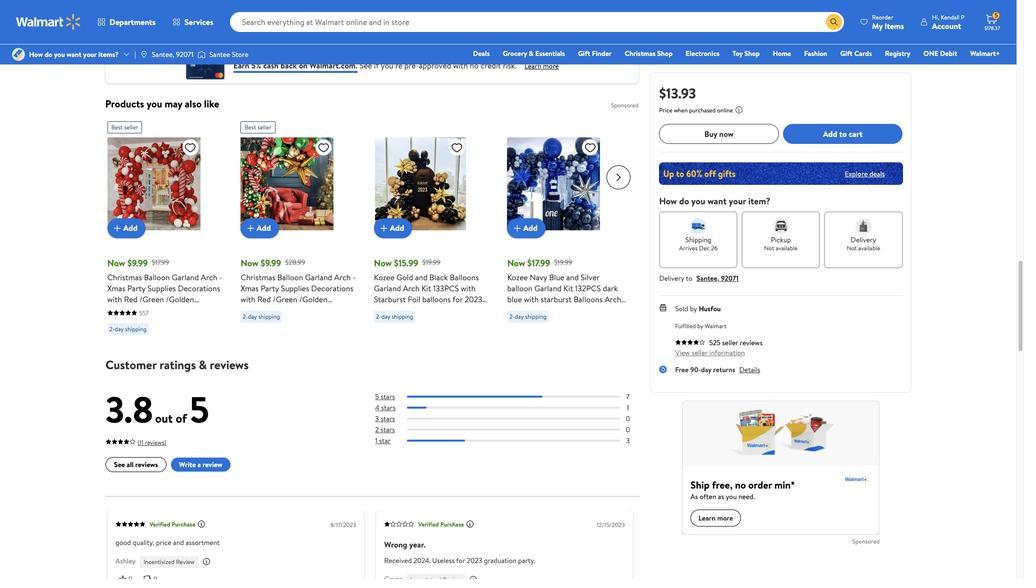 Task type: locate. For each thing, give the bounding box(es) containing it.
xmas for now $9.99 $28.99 christmas balloon garland arch - xmas party supplies decorations with red /green /golden balloons, candy balloons, star foil balloons for kids and man&women
[[241, 283, 259, 294]]

1 horizontal spatial christmas
[[241, 272, 276, 283]]

christmas
[[625, 49, 656, 59], [107, 272, 142, 283], [241, 272, 276, 283]]

5 for 5 stars
[[375, 392, 379, 402]]

risk.
[[503, 60, 517, 71]]

1 red from the left
[[124, 294, 138, 305]]

verified purchase information image up the assortment
[[197, 520, 205, 528]]

available down intent image for delivery
[[859, 244, 881, 253]]

add button for add to favorites list, kozee gold and black balloons garland arch kit 133pcs with starburst foil balloons for 2023 graduation wedding anniversary new years eve decorations retirement party men bithday supplies image
[[374, 218, 412, 238]]

write
[[179, 460, 196, 470]]

1 horizontal spatial delivery
[[851, 235, 877, 245]]

balloons inside now $9.99 $17.99 christmas balloon garland arch - xmas party supplies decorations with red /green /golden balloons, candy balloons, star foil balloons for kids and man&women
[[107, 316, 136, 327]]

shop
[[658, 49, 673, 59], [745, 49, 760, 59]]

0 horizontal spatial available
[[776, 244, 798, 253]]

&
[[529, 49, 534, 59], [199, 356, 207, 373]]

/green down $28.99
[[273, 294, 297, 305]]

kids inside the now $9.99 $28.99 christmas balloon garland arch - xmas party supplies decorations with red /green /golden balloons, candy balloons, star foil balloons for kids and man&women
[[284, 316, 298, 327]]

1 vertical spatial by
[[698, 322, 704, 331]]

gift finder link
[[574, 48, 616, 59]]

now inside the now $9.99 $28.99 christmas balloon garland arch - xmas party supplies decorations with red /green /golden balloons, candy balloons, star foil balloons for kids and man&women
[[241, 257, 259, 269]]

now inside now $9.99 $17.99 christmas balloon garland arch - xmas party supplies decorations with red /green /golden balloons, candy balloons, star foil balloons for kids and man&women
[[107, 257, 125, 269]]

0 horizontal spatial you
[[54, 50, 65, 60]]

gift cards
[[841, 49, 872, 59]]

/golden inside now $9.99 $17.99 christmas balloon garland arch - xmas party supplies decorations with red /green /golden balloons, candy balloons, star foil balloons for kids and man&women
[[166, 294, 194, 305]]

view
[[675, 348, 690, 358]]

star inside the now $9.99 $28.99 christmas balloon garland arch - xmas party supplies decorations with red /green /golden balloons, candy balloons, star foil balloons for kids and man&women
[[330, 305, 344, 316]]

& up learn
[[529, 49, 534, 59]]

kozee navy blue and silver balloon garland kit 132pcs dark blue with starburst balloons arch for baby shower boy 1st birthday party anniversary graduation ceremony decorations image
[[508, 137, 601, 230]]

 image
[[140, 51, 148, 59]]

available inside pickup not available
[[776, 244, 798, 253]]

2 balloons, from the left
[[164, 305, 195, 316]]

pre-
[[405, 60, 419, 71]]

product group
[[107, 117, 227, 339], [241, 117, 360, 339], [374, 117, 494, 349], [508, 117, 627, 339]]

one
[[924, 49, 939, 59]]

1 /green from the left
[[140, 294, 164, 305]]

you down walmart image
[[54, 50, 65, 60]]

reviews
[[740, 338, 763, 348], [210, 356, 249, 373], [135, 460, 158, 470]]

available down intent image for pickup
[[776, 244, 798, 253]]

$19.99 inside now $15.99 $19.99 kozee gold and black balloons garland arch kit 133pcs with starburst foil balloons for 2023 graduation wedding anniversary new years eve decorations retirement party men bithday supplies
[[423, 258, 441, 268]]

1 gift from the left
[[578, 49, 591, 59]]

/green for now $9.99 $28.99 christmas balloon garland arch - xmas party supplies decorations with red /green /golden balloons, candy balloons, star foil balloons for kids and man&women
[[273, 294, 297, 305]]

christmas inside the now $9.99 $28.99 christmas balloon garland arch - xmas party supplies decorations with red /green /golden balloons, candy balloons, star foil balloons for kids and man&women
[[241, 272, 276, 283]]

purchase up received 2024.  useless for 2023 graduation party.
[[440, 521, 464, 529]]

/golden inside the now $9.99 $28.99 christmas balloon garland arch - xmas party supplies decorations with red /green /golden balloons, candy balloons, star foil balloons for kids and man&women
[[299, 294, 328, 305]]

supplies down $28.99
[[281, 283, 309, 294]]

christmas inside now $9.99 $17.99 christmas balloon garland arch - xmas party supplies decorations with red /green /golden balloons, candy balloons, star foil balloons for kids and man&women
[[107, 272, 142, 283]]

progress bar for 3 stars
[[407, 418, 620, 420]]

2 kit from the left
[[564, 283, 573, 294]]

home link
[[769, 48, 796, 59]]

kit for $15.99
[[422, 283, 431, 294]]

progress bar for 2 stars
[[407, 429, 620, 431]]

you left may on the top
[[147, 97, 162, 110]]

0 vertical spatial you
[[54, 50, 65, 60]]

incentivized review
[[143, 558, 194, 567]]

0 horizontal spatial how
[[29, 50, 43, 60]]

2 horizontal spatial you
[[692, 195, 706, 208]]

decorations inside the now $9.99 $28.99 christmas balloon garland arch - xmas party supplies decorations with red /green /golden balloons, candy balloons, star foil balloons for kids and man&women
[[311, 283, 354, 294]]

1 horizontal spatial purchase
[[440, 521, 464, 529]]

how for how do you want your items?
[[29, 50, 43, 60]]

add to cart button
[[783, 124, 903, 144]]

0 vertical spatial graduation
[[569, 316, 606, 327]]

electronics
[[686, 49, 720, 59]]

0 horizontal spatial kozee
[[374, 272, 395, 283]]

kit left 133pcs
[[422, 283, 431, 294]]

1 horizontal spatial best seller
[[245, 123, 272, 131]]

5 up $178.37 on the top of the page
[[995, 11, 998, 20]]

3 progress bar from the top
[[407, 418, 620, 420]]

xmas inside now $9.99 $17.99 christmas balloon garland arch - xmas party supplies decorations with red /green /golden balloons, candy balloons, star foil balloons for kids and man&women
[[107, 283, 125, 294]]

stars right 2
[[381, 425, 395, 435]]

buy
[[705, 128, 718, 139]]

kit
[[422, 283, 431, 294], [564, 283, 573, 294]]

1 horizontal spatial $17.99
[[528, 257, 550, 269]]

0 horizontal spatial /golden
[[166, 294, 194, 305]]

1 horizontal spatial gift
[[841, 49, 853, 59]]

2 horizontal spatial 5
[[995, 11, 998, 20]]

2023 right 133pcs
[[465, 294, 483, 305]]

1 vertical spatial sponsored
[[853, 538, 880, 546]]

0 horizontal spatial red
[[124, 294, 138, 305]]

2 vertical spatial you
[[692, 195, 706, 208]]

add button for add to favorites list, christmas balloon garland arch - xmas party supplies decorations with red /green /golden balloons, candy balloons, star foil balloons for kids and man&women image
[[107, 218, 146, 238]]

2 kids from the left
[[284, 316, 298, 327]]

5 progress bar from the top
[[407, 440, 620, 442]]

0 vertical spatial 1
[[627, 403, 629, 413]]

progress bar
[[407, 396, 620, 398], [407, 407, 620, 409], [407, 418, 620, 420], [407, 429, 620, 431], [407, 440, 620, 442]]

black
[[430, 272, 448, 283]]

5 up 4
[[375, 392, 379, 402]]

supplies for now $9.99 $28.99 christmas balloon garland arch - xmas party supplies decorations with red /green /golden balloons, candy balloons, star foil balloons for kids and man&women
[[281, 283, 309, 294]]

intent image for pickup image
[[773, 219, 789, 235]]

/green
[[140, 294, 164, 305], [273, 294, 297, 305]]

3 product group from the left
[[374, 117, 494, 349]]

add for kozee navy blue and silver balloon garland kit 132pcs dark blue with starburst balloons arch for baby shower boy 1st birthday party anniversary graduation ceremony decorations image
[[524, 223, 538, 234]]

1 horizontal spatial do
[[680, 195, 689, 208]]

2 add to cart image from the left
[[378, 222, 390, 234]]

graduation left party.
[[484, 556, 516, 566]]

available inside delivery not available
[[859, 244, 881, 253]]

gift for gift cards
[[841, 49, 853, 59]]

red inside now $9.99 $17.99 christmas balloon garland arch - xmas party supplies decorations with red /green /golden balloons, candy balloons, star foil balloons for kids and man&women
[[124, 294, 138, 305]]

your for item?
[[729, 195, 747, 208]]

0 horizontal spatial sponsored
[[611, 101, 639, 109]]

by right the fulfilled
[[698, 322, 704, 331]]

 image down walmart image
[[12, 48, 25, 61]]

essentials
[[536, 49, 565, 59]]

shipping
[[258, 312, 280, 321], [392, 312, 413, 321], [525, 312, 547, 321], [125, 325, 147, 333]]

foil for now $9.99 $28.99 christmas balloon garland arch - xmas party supplies decorations with red /green /golden balloons, candy balloons, star foil balloons for kids and man&women
[[346, 305, 359, 316]]

/golden for now $9.99 $28.99 christmas balloon garland arch - xmas party supplies decorations with red /green /golden balloons, candy balloons, star foil balloons for kids and man&women
[[299, 294, 328, 305]]

92071
[[176, 50, 194, 60], [721, 274, 739, 284]]

/green up 557
[[140, 294, 164, 305]]

2 add button from the left
[[241, 218, 279, 238]]

decorations for now $9.99 $28.99 christmas balloon garland arch - xmas party supplies decorations with red /green /golden balloons, candy balloons, star foil balloons for kids and man&women
[[311, 283, 354, 294]]

christmas shop link
[[621, 48, 677, 59]]

2 man&women from the left
[[241, 327, 287, 338]]

not down intent image for delivery
[[847, 244, 857, 253]]

1 horizontal spatial add to cart image
[[512, 222, 524, 234]]

add for christmas balloon garland arch - xmas party supplies decorations with red /green /golden balloons, candy balloons, star foil balloons for kids and man&women image associated with $28.99
[[257, 223, 271, 234]]

0 vertical spatial 3
[[375, 414, 379, 424]]

/golden
[[166, 294, 194, 305], [299, 294, 328, 305]]

graduation inside now $17.99 $19.99 kozee navy blue and silver balloon garland kit 132pcs dark blue with starburst balloons arch for baby shower boy 1st birthday party anniversary graduation ceremony decorations
[[569, 316, 606, 327]]

blue
[[508, 294, 522, 305]]

1 horizontal spatial 5
[[375, 392, 379, 402]]

details
[[740, 365, 761, 375]]

- inside the now $9.99 $28.99 christmas balloon garland arch - xmas party supplies decorations with red /green /golden balloons, candy balloons, star foil balloons for kids and man&women
[[353, 272, 356, 283]]

do down walmart image
[[45, 50, 52, 60]]

1 shop from the left
[[658, 49, 673, 59]]

add for $17.99's christmas balloon garland arch - xmas party supplies decorations with red /green /golden balloons, candy balloons, star foil balloons for kids and man&women image
[[123, 223, 138, 234]]

add to cart image for kozee gold and black balloons garland arch kit 133pcs with starburst foil balloons for 2023 graduation wedding anniversary new years eve decorations retirement party men bithday supplies "image"
[[378, 222, 390, 234]]

reorder
[[873, 13, 894, 21]]

by right sold
[[690, 304, 697, 314]]

xmas
[[107, 283, 125, 294], [241, 283, 259, 294]]

0 horizontal spatial verified purchase
[[149, 521, 195, 529]]

verified purchase up good quality, price and assortment
[[149, 521, 195, 529]]

0 vertical spatial do
[[45, 50, 52, 60]]

supplies inside now $15.99 $19.99 kozee gold and black balloons garland arch kit 133pcs with starburst foil balloons for 2023 graduation wedding anniversary new years eve decorations retirement party men bithday supplies
[[374, 338, 403, 349]]

verified purchase up "year."
[[418, 521, 464, 529]]

add to cart image
[[245, 222, 257, 234], [378, 222, 390, 234]]

2 shop from the left
[[745, 49, 760, 59]]

1 horizontal spatial best
[[245, 123, 256, 131]]

$9.99 inside the now $9.99 $28.99 christmas balloon garland arch - xmas party supplies decorations with red /green /golden balloons, candy balloons, star foil balloons for kids and man&women
[[261, 257, 281, 269]]

1 vertical spatial santee,
[[697, 274, 720, 284]]

stars up 4 stars
[[381, 392, 395, 402]]

0 horizontal spatial add to cart image
[[245, 222, 257, 234]]

reviews for see all reviews
[[135, 460, 158, 470]]

2024.
[[413, 556, 431, 566]]

0 vertical spatial by
[[690, 304, 697, 314]]

delivery inside delivery not available
[[851, 235, 877, 245]]

1 kit from the left
[[422, 283, 431, 294]]

incentivized review information image
[[469, 576, 477, 580]]

add to favorites list, christmas balloon garland arch - xmas party supplies decorations with red /green /golden balloons, candy balloons, star foil balloons for kids and man&women image
[[184, 141, 196, 154]]

1 horizontal spatial $19.99
[[554, 258, 573, 268]]

star for now $9.99 $28.99 christmas balloon garland arch - xmas party supplies decorations with red /green /golden balloons, candy balloons, star foil balloons for kids and man&women
[[330, 305, 344, 316]]

product group containing now $15.99
[[374, 117, 494, 349]]

best
[[111, 123, 123, 131], [245, 123, 256, 131]]

add to cart image
[[111, 222, 123, 234], [512, 222, 524, 234]]

red inside the now $9.99 $28.99 christmas balloon garland arch - xmas party supplies decorations with red /green /golden balloons, candy balloons, star foil balloons for kids and man&women
[[257, 294, 271, 305]]

/green inside now $9.99 $17.99 christmas balloon garland arch - xmas party supplies decorations with red /green /golden balloons, candy balloons, star foil balloons for kids and man&women
[[140, 294, 164, 305]]

kit inside now $15.99 $19.99 kozee gold and black balloons garland arch kit 133pcs with starburst foil balloons for 2023 graduation wedding anniversary new years eve decorations retirement party men bithday supplies
[[422, 283, 431, 294]]

1 /golden from the left
[[166, 294, 194, 305]]

legal information image
[[735, 106, 743, 114]]

2 not from the left
[[847, 244, 857, 253]]

1 horizontal spatial verified
[[418, 521, 439, 529]]

delivery not available
[[847, 235, 881, 253]]

shipping arrives dec 26
[[680, 235, 718, 253]]

2023
[[465, 294, 483, 305], [467, 556, 482, 566]]

1 horizontal spatial foil
[[346, 305, 359, 316]]

0 horizontal spatial graduation
[[484, 556, 516, 566]]

delivery up sold
[[659, 274, 685, 284]]

kit left the 132pcs
[[564, 283, 573, 294]]

do for how do you want your items?
[[45, 50, 52, 60]]

1 add to cart image from the left
[[245, 222, 257, 234]]

supplies up 557
[[148, 283, 176, 294]]

5 right of
[[190, 384, 209, 434]]

add to cart image for christmas balloon garland arch - xmas party supplies decorations with red /green /golden balloons, candy balloons, star foil balloons for kids and man&women image associated with $28.99
[[245, 222, 257, 234]]

sold by husfou
[[675, 304, 721, 314]]

2 star from the left
[[330, 305, 344, 316]]

$9.99 inside now $9.99 $17.99 christmas balloon garland arch - xmas party supplies decorations with red /green /golden balloons, candy balloons, star foil balloons for kids and man&women
[[127, 257, 148, 269]]

with inside now $17.99 $19.99 kozee navy blue and silver balloon garland kit 132pcs dark blue with starburst balloons arch for baby shower boy 1st birthday party anniversary graduation ceremony decorations
[[524, 294, 539, 305]]

1 - from the left
[[219, 272, 222, 283]]

kit inside now $17.99 $19.99 kozee navy blue and silver balloon garland kit 132pcs dark blue with starburst balloons arch for baby shower boy 1st birthday party anniversary graduation ceremony decorations
[[564, 283, 573, 294]]

delivery down intent image for delivery
[[851, 235, 877, 245]]

shop for toy shop
[[745, 49, 760, 59]]

decorations inside now $15.99 $19.99 kozee gold and black balloons garland arch kit 133pcs with starburst foil balloons for 2023 graduation wedding anniversary new years eve decorations retirement party men bithday supplies
[[426, 316, 469, 327]]

1 horizontal spatial kids
[[284, 316, 298, 327]]

services
[[185, 17, 213, 28]]

more
[[543, 61, 559, 71]]

wrong
[[384, 540, 407, 551]]

verified purchase for 8/17/2023
[[149, 521, 195, 529]]

foil inside the now $9.99 $28.99 christmas balloon garland arch - xmas party supplies decorations with red /green /golden balloons, candy balloons, star foil balloons for kids and man&women
[[346, 305, 359, 316]]

 image for how do you want your items?
[[12, 48, 25, 61]]

1 now from the left
[[107, 257, 125, 269]]

1 progress bar from the top
[[407, 396, 620, 398]]

1 christmas balloon garland arch - xmas party supplies decorations with red /green /golden balloons, candy balloons, star foil balloons for kids and man&women image from the left
[[107, 137, 200, 230]]

1 xmas from the left
[[107, 283, 125, 294]]

verified up "year."
[[418, 521, 439, 529]]

1 kids from the left
[[150, 316, 165, 327]]

party inside now $9.99 $17.99 christmas balloon garland arch - xmas party supplies decorations with red /green /golden balloons, candy balloons, star foil balloons for kids and man&women
[[127, 283, 146, 294]]

1 horizontal spatial your
[[729, 195, 747, 208]]

not down intent image for pickup
[[765, 244, 775, 253]]

/green inside the now $9.99 $28.99 christmas balloon garland arch - xmas party supplies decorations with red /green /golden balloons, candy balloons, star foil balloons for kids and man&women
[[273, 294, 297, 305]]

1 down 7
[[627, 403, 629, 413]]

man&women inside the now $9.99 $28.99 christmas balloon garland arch - xmas party supplies decorations with red /green /golden balloons, candy balloons, star foil balloons for kids and man&women
[[241, 327, 287, 338]]

arch inside now $9.99 $17.99 christmas balloon garland arch - xmas party supplies decorations with red /green /golden balloons, candy balloons, star foil balloons for kids and man&women
[[201, 272, 217, 283]]

0 vertical spatial delivery
[[851, 235, 877, 245]]

1
[[627, 403, 629, 413], [375, 436, 377, 446]]

years
[[392, 316, 410, 327]]

stars for 4 stars
[[381, 403, 395, 413]]

2 verified from the left
[[418, 521, 439, 529]]

2 best from the left
[[245, 123, 256, 131]]

1 add to cart image from the left
[[111, 222, 123, 234]]

christmas balloon garland arch - xmas party supplies decorations with red /green /golden balloons, candy balloons, star foil balloons for kids and man&women image
[[107, 137, 200, 230], [241, 137, 334, 230]]

you
[[54, 50, 65, 60], [147, 97, 162, 110], [692, 195, 706, 208]]

1 verified from the left
[[149, 521, 170, 529]]

2 purchase from the left
[[440, 521, 464, 529]]

red for now $9.99 $28.99 christmas balloon garland arch - xmas party supplies decorations with red /green /golden balloons, candy balloons, star foil balloons for kids and man&women
[[257, 294, 271, 305]]

1 horizontal spatial to
[[840, 128, 847, 139]]

your left "item?"
[[729, 195, 747, 208]]

$19.99 inside now $17.99 $19.99 kozee navy blue and silver balloon garland kit 132pcs dark blue with starburst balloons arch for baby shower boy 1st birthday party anniversary graduation ceremony decorations
[[554, 258, 573, 268]]

best for $17.99
[[111, 123, 123, 131]]

1 $19.99 from the left
[[423, 258, 441, 268]]

0 horizontal spatial christmas balloon garland arch - xmas party supplies decorations with red /green /golden balloons, candy balloons, star foil balloons for kids and man&women image
[[107, 137, 200, 230]]

1 add button from the left
[[107, 218, 146, 238]]

0 horizontal spatial  image
[[12, 48, 25, 61]]

now inside now $17.99 $19.99 kozee navy blue and silver balloon garland kit 132pcs dark blue with starburst balloons arch for baby shower boy 1st birthday party anniversary graduation ceremony decorations
[[508, 257, 525, 269]]

add to favorites list, kozee gold and black balloons garland arch kit 133pcs with starburst foil balloons for 2023 graduation wedding anniversary new years eve decorations retirement party men bithday supplies image
[[451, 141, 463, 154]]

0 horizontal spatial see
[[114, 460, 125, 470]]

1 horizontal spatial $9.99
[[261, 257, 281, 269]]

1 horizontal spatial available
[[859, 244, 881, 253]]

2 horizontal spatial party
[[415, 327, 434, 338]]

1 horizontal spatial verified purchase
[[418, 521, 464, 529]]

1 not from the left
[[765, 244, 775, 253]]

1 horizontal spatial not
[[847, 244, 857, 253]]

3 now from the left
[[374, 257, 392, 269]]

online
[[718, 106, 733, 115]]

$9.99 for now $9.99 $28.99 christmas balloon garland arch - xmas party supplies decorations with red /green /golden balloons, candy balloons, star foil balloons for kids and man&women
[[261, 257, 281, 269]]

$178.37
[[985, 25, 1001, 32]]

reviews inside see all reviews link
[[135, 460, 158, 470]]

balloon inside the now $9.99 $28.99 christmas balloon garland arch - xmas party supplies decorations with red /green /golden balloons, candy balloons, star foil balloons for kids and man&women
[[277, 272, 303, 283]]

dec
[[699, 244, 710, 253]]

customer
[[105, 356, 156, 373]]

graduation down the 132pcs
[[569, 316, 606, 327]]

1 best seller from the left
[[111, 123, 138, 131]]

1 candy from the left
[[140, 305, 162, 316]]

4 progress bar from the top
[[407, 429, 620, 431]]

sold
[[675, 304, 689, 314]]

may
[[165, 97, 182, 110]]

1 vertical spatial how
[[659, 195, 677, 208]]

returns
[[714, 365, 736, 375]]

delivery for not
[[851, 235, 877, 245]]

1 horizontal spatial &
[[529, 49, 534, 59]]

3
[[375, 414, 379, 424], [626, 436, 630, 446]]

not inside pickup not available
[[765, 244, 775, 253]]

3 stars
[[375, 414, 395, 424]]

0 horizontal spatial candy
[[140, 305, 162, 316]]

progress bar for 5 stars
[[407, 396, 620, 398]]

kozee left navy
[[508, 272, 528, 283]]

5 for 5 $178.37
[[995, 11, 998, 20]]

candy for now $9.99 $17.99 christmas balloon garland arch - xmas party supplies decorations with red /green /golden balloons, candy balloons, star foil balloons for kids and man&women
[[140, 305, 162, 316]]

buy now
[[705, 128, 734, 139]]

departments button
[[89, 10, 164, 34]]

verified purchase for 12/15/2023
[[418, 521, 464, 529]]

price
[[156, 538, 171, 548]]

1 horizontal spatial how
[[659, 195, 677, 208]]

balloon up 557
[[144, 272, 170, 283]]

3 down 7
[[626, 436, 630, 446]]

kozee for $17.99
[[508, 272, 528, 283]]

1 available from the left
[[776, 244, 798, 253]]

2 /green from the left
[[273, 294, 297, 305]]

1 balloon from the left
[[144, 272, 170, 283]]

decorations inside now $9.99 $17.99 christmas balloon garland arch - xmas party supplies decorations with red /green /golden balloons, candy balloons, star foil balloons for kids and man&women
[[178, 283, 220, 294]]

$17.99
[[528, 257, 550, 269], [152, 258, 169, 268]]

2 progress bar from the top
[[407, 407, 620, 409]]

with inside the now $9.99 $28.99 christmas balloon garland arch - xmas party supplies decorations with red /green /golden balloons, candy balloons, star foil balloons for kids and man&women
[[241, 294, 256, 305]]

and inside now $17.99 $19.99 kozee navy blue and silver balloon garland kit 132pcs dark blue with starburst balloons arch for baby shower boy 1st birthday party anniversary graduation ceremony decorations
[[567, 272, 579, 283]]

0 horizontal spatial christmas
[[107, 272, 142, 283]]

2 /golden from the left
[[299, 294, 328, 305]]

2 kozee from the left
[[508, 272, 528, 283]]

1 horizontal spatial red
[[257, 294, 271, 305]]

4 now from the left
[[508, 257, 525, 269]]

debit
[[941, 49, 958, 59]]

2023 up incentivized review information image
[[467, 556, 482, 566]]

husfou
[[699, 304, 721, 314]]

kids inside now $9.99 $17.99 christmas balloon garland arch - xmas party supplies decorations with red /green /golden balloons, candy balloons, star foil balloons for kids and man&women
[[150, 316, 165, 327]]

 image left santee
[[198, 50, 206, 60]]

0 horizontal spatial delivery
[[659, 274, 685, 284]]

1 left star
[[375, 436, 377, 446]]

shop left electronics link
[[658, 49, 673, 59]]

kozee gold and black balloons garland arch kit 133pcs with starburst foil balloons for 2023 graduation wedding anniversary new years eve decorations retirement party men bithday supplies image
[[374, 137, 467, 230]]

and
[[415, 272, 428, 283], [567, 272, 579, 283], [167, 316, 179, 327], [300, 316, 312, 327], [173, 538, 184, 548]]

now for now $9.99 $17.99 christmas balloon garland arch - xmas party supplies decorations with red /green /golden balloons, candy balloons, star foil balloons for kids and man&women
[[107, 257, 125, 269]]

2 red from the left
[[257, 294, 271, 305]]

see left all
[[114, 460, 125, 470]]

2 $9.99 from the left
[[261, 257, 281, 269]]

for inside the now $9.99 $28.99 christmas balloon garland arch - xmas party supplies decorations with red /green /golden balloons, candy balloons, star foil balloons for kids and man&women
[[272, 316, 282, 327]]

2-day shipping
[[243, 312, 280, 321], [376, 312, 413, 321], [510, 312, 547, 321], [109, 325, 147, 333]]

1 kozee from the left
[[374, 272, 395, 283]]

1 horizontal spatial man&women
[[241, 327, 287, 338]]

 image
[[12, 48, 25, 61], [198, 50, 206, 60]]

foil inside now $9.99 $17.99 christmas balloon garland arch - xmas party supplies decorations with red /green /golden balloons, candy balloons, star foil balloons for kids and man&women
[[213, 305, 225, 316]]

candy inside the now $9.99 $28.99 christmas balloon garland arch - xmas party supplies decorations with red /green /golden balloons, candy balloons, star foil balloons for kids and man&women
[[274, 305, 296, 316]]

and inside now $9.99 $17.99 christmas balloon garland arch - xmas party supplies decorations with red /green /golden balloons, candy balloons, star foil balloons for kids and man&women
[[167, 316, 179, 327]]

4 add button from the left
[[508, 218, 546, 238]]

0 vertical spatial to
[[840, 128, 847, 139]]

navy
[[530, 272, 548, 283]]

verified for 12/15/2023
[[418, 521, 439, 529]]

 image for santee store
[[198, 50, 206, 60]]

with inside now $9.99 $17.99 christmas balloon garland arch - xmas party supplies decorations with red /green /golden balloons, candy balloons, star foil balloons for kids and man&women
[[107, 294, 122, 305]]

2 horizontal spatial supplies
[[374, 338, 403, 349]]

1 vertical spatial 0
[[626, 425, 630, 435]]

2 horizontal spatial foil
[[408, 294, 421, 305]]

5 inside 5 $178.37
[[995, 11, 998, 20]]

0 horizontal spatial xmas
[[107, 283, 125, 294]]

kozee left the "gold"
[[374, 272, 395, 283]]

3 add button from the left
[[374, 218, 412, 238]]

1 vertical spatial 3
[[626, 436, 630, 446]]

capitalone image
[[185, 54, 226, 79]]

2 verified purchase from the left
[[418, 521, 464, 529]]

0 horizontal spatial 92071
[[176, 50, 194, 60]]

red for now $9.99 $17.99 christmas balloon garland arch - xmas party supplies decorations with red /green /golden balloons, candy balloons, star foil balloons for kids and man&women
[[124, 294, 138, 305]]

1 balloons, from the left
[[107, 305, 138, 316]]

balloons inside now $15.99 $19.99 kozee gold and black balloons garland arch kit 133pcs with starburst foil balloons for 2023 graduation wedding anniversary new years eve decorations retirement party men bithday supplies
[[450, 272, 479, 283]]

see left if
[[360, 60, 372, 71]]

kozee
[[374, 272, 395, 283], [508, 272, 528, 283]]

party inside the now $9.99 $28.99 christmas balloon garland arch - xmas party supplies decorations with red /green /golden balloons, candy balloons, star foil balloons for kids and man&women
[[261, 283, 279, 294]]

now inside now $15.99 $19.99 kozee gold and black balloons garland arch kit 133pcs with starburst foil balloons for 2023 graduation wedding anniversary new years eve decorations retirement party men bithday supplies
[[374, 257, 392, 269]]

kozee inside now $15.99 $19.99 kozee gold and black balloons garland arch kit 133pcs with starburst foil balloons for 2023 graduation wedding anniversary new years eve decorations retirement party men bithday supplies
[[374, 272, 395, 283]]

fashion link
[[800, 48, 832, 59]]

0 horizontal spatial /green
[[140, 294, 164, 305]]

1 horizontal spatial /golden
[[299, 294, 328, 305]]

2 - from the left
[[353, 272, 356, 283]]

like
[[204, 97, 219, 110]]

stars right 4
[[381, 403, 395, 413]]

1 vertical spatial you
[[147, 97, 162, 110]]

christmas balloon garland arch - xmas party supplies decorations with red /green /golden balloons, candy balloons, star foil balloons for kids and man&women image for $28.99
[[241, 137, 334, 230]]

1 horizontal spatial christmas balloon garland arch - xmas party supplies decorations with red /green /golden balloons, candy balloons, star foil balloons for kids and man&women image
[[241, 137, 334, 230]]

0 horizontal spatial party
[[127, 283, 146, 294]]

2 verified purchase information image from the left
[[466, 520, 474, 528]]

do for how do you want your item?
[[680, 195, 689, 208]]

$19.99 up black
[[423, 258, 441, 268]]

verified purchase information image
[[197, 520, 205, 528], [466, 520, 474, 528]]

want for items?
[[67, 50, 82, 60]]

0 horizontal spatial add to cart image
[[111, 222, 123, 234]]

1 horizontal spatial /green
[[273, 294, 297, 305]]

if
[[374, 60, 379, 71]]

(11 reviews)
[[137, 438, 166, 447]]

items
[[885, 20, 904, 31]]

1 $9.99 from the left
[[127, 257, 148, 269]]

0 horizontal spatial not
[[765, 244, 775, 253]]

1 verified purchase from the left
[[149, 521, 195, 529]]

2 gift from the left
[[841, 49, 853, 59]]

balloon inside now $9.99 $17.99 christmas balloon garland arch - xmas party supplies decorations with red /green /golden balloons, candy balloons, star foil balloons for kids and man&women
[[144, 272, 170, 283]]

2 add to cart image from the left
[[512, 222, 524, 234]]

supplies inside the now $9.99 $28.99 christmas balloon garland arch - xmas party supplies decorations with red /green /golden balloons, candy balloons, star foil balloons for kids and man&women
[[281, 283, 309, 294]]

supplies down new
[[374, 338, 403, 349]]

1st
[[579, 305, 588, 316]]

want left "item?"
[[708, 195, 727, 208]]

1 horizontal spatial reviews
[[210, 356, 249, 373]]

1 best from the left
[[111, 123, 123, 131]]

0 horizontal spatial 1
[[375, 436, 377, 446]]

gift left the finder
[[578, 49, 591, 59]]

2 candy from the left
[[274, 305, 296, 316]]

candy inside now $9.99 $17.99 christmas balloon garland arch - xmas party supplies decorations with red /green /golden balloons, candy balloons, star foil balloons for kids and man&women
[[140, 305, 162, 316]]

xmas for now $9.99 $17.99 christmas balloon garland arch - xmas party supplies decorations with red /green /golden balloons, candy balloons, star foil balloons for kids and man&women
[[107, 283, 125, 294]]

kids for now $9.99 $28.99 christmas balloon garland arch - xmas party supplies decorations with red /green /golden balloons, candy balloons, star foil balloons for kids and man&women
[[284, 316, 298, 327]]

1 horizontal spatial star
[[330, 305, 344, 316]]

party.
[[518, 556, 535, 566]]

1 horizontal spatial see
[[360, 60, 372, 71]]

incentivized review information image
[[202, 558, 210, 566]]

star inside now $9.99 $17.99 christmas balloon garland arch - xmas party supplies decorations with red /green /golden balloons, candy balloons, star foil balloons for kids and man&women
[[197, 305, 211, 316]]

christmas for now $9.99 $28.99 christmas balloon garland arch - xmas party supplies decorations with red /green /golden balloons, candy balloons, star foil balloons for kids and man&women
[[241, 272, 276, 283]]

4 balloons, from the left
[[298, 305, 329, 316]]

approved
[[419, 60, 451, 71]]

santee, down dec
[[697, 274, 720, 284]]

eve
[[412, 316, 424, 327]]

2 available from the left
[[859, 244, 881, 253]]

warnings image
[[619, 0, 631, 9]]

2 $19.99 from the left
[[554, 258, 573, 268]]

1 horizontal spatial add to cart image
[[378, 222, 390, 234]]

and inside now $15.99 $19.99 kozee gold and black balloons garland arch kit 133pcs with starburst foil balloons for 2023 graduation wedding anniversary new years eve decorations retirement party men bithday supplies
[[415, 272, 428, 283]]

verified purchase information image up received 2024.  useless for 2023 graduation party.
[[466, 520, 474, 528]]

toy shop
[[733, 49, 760, 59]]

1 0 from the top
[[626, 414, 630, 424]]

2 christmas balloon garland arch - xmas party supplies decorations with red /green /golden balloons, candy balloons, star foil balloons for kids and man&women image from the left
[[241, 137, 334, 230]]

0 horizontal spatial santee,
[[152, 50, 174, 60]]

xmas inside the now $9.99 $28.99 christmas balloon garland arch - xmas party supplies decorations with red /green /golden balloons, candy balloons, star foil balloons for kids and man&women
[[241, 283, 259, 294]]

you for how do you want your item?
[[692, 195, 706, 208]]

santee, right |
[[152, 50, 174, 60]]

with for now $9.99 $28.99 christmas balloon garland arch - xmas party supplies decorations with red /green /golden balloons, candy balloons, star foil balloons for kids and man&women
[[241, 294, 256, 305]]

decorations
[[178, 283, 220, 294], [311, 283, 354, 294], [426, 316, 469, 327]]

best seller for $28.99
[[245, 123, 272, 131]]

want left items?
[[67, 50, 82, 60]]

- inside now $9.99 $17.99 christmas balloon garland arch - xmas party supplies decorations with red /green /golden balloons, candy balloons, star foil balloons for kids and man&women
[[219, 272, 222, 283]]

not inside delivery not available
[[847, 244, 857, 253]]

when
[[674, 106, 688, 115]]

1 horizontal spatial balloon
[[277, 272, 303, 283]]

2 now from the left
[[241, 257, 259, 269]]

1 vertical spatial to
[[686, 274, 693, 284]]

garland inside now $9.99 $17.99 christmas balloon garland arch - xmas party supplies decorations with red /green /golden balloons, candy balloons, star foil balloons for kids and man&women
[[172, 272, 199, 283]]

foil for now $9.99 $17.99 christmas balloon garland arch - xmas party supplies decorations with red /green /golden balloons, candy balloons, star foil balloons for kids and man&women
[[213, 305, 225, 316]]

2 0 from the top
[[626, 425, 630, 435]]

your left items?
[[83, 50, 97, 60]]

2 balloon from the left
[[277, 272, 303, 283]]

starburst
[[541, 294, 572, 305]]

next slide for products you may also like list image
[[607, 165, 631, 189]]

1 man&women from the left
[[107, 327, 154, 338]]

- for now $9.99 $28.99 christmas balloon garland arch - xmas party supplies decorations with red /green /golden balloons, candy balloons, star foil balloons for kids and man&women
[[353, 272, 356, 283]]

0 horizontal spatial kit
[[422, 283, 431, 294]]

1 horizontal spatial kozee
[[508, 272, 528, 283]]

0 horizontal spatial purchase
[[172, 521, 195, 529]]

balloon down $28.99
[[277, 272, 303, 283]]

price
[[659, 106, 673, 115]]

$19.99 up blue
[[554, 258, 573, 268]]

learn
[[525, 61, 542, 71]]

2 horizontal spatial christmas
[[625, 49, 656, 59]]

0 horizontal spatial balloon
[[144, 272, 170, 283]]

stars down 4 stars
[[381, 414, 395, 424]]

to left "cart"
[[840, 128, 847, 139]]

1 purchase from the left
[[172, 521, 195, 529]]

you up intent image for shipping
[[692, 195, 706, 208]]

0 vertical spatial sponsored
[[611, 101, 639, 109]]

supplies inside now $9.99 $17.99 christmas balloon garland arch - xmas party supplies decorations with red /green /golden balloons, candy balloons, star foil balloons for kids and man&women
[[148, 283, 176, 294]]

4 product group from the left
[[508, 117, 627, 339]]

0 horizontal spatial best seller
[[111, 123, 138, 131]]

2 best seller from the left
[[245, 123, 272, 131]]

purchase up good quality, price and assortment
[[172, 521, 195, 529]]

reorder my items
[[873, 13, 904, 31]]

christmas balloon garland arch - xmas party supplies decorations with red /green /golden balloons, candy balloons, star foil balloons for kids and man&women image for $17.99
[[107, 137, 200, 230]]

3 balloons, from the left
[[241, 305, 272, 316]]

man&women inside now $9.99 $17.99 christmas balloon garland arch - xmas party supplies decorations with red /green /golden balloons, candy balloons, star foil balloons for kids and man&women
[[107, 327, 154, 338]]

with for now $15.99 $19.99 kozee gold and black balloons garland arch kit 133pcs with starburst foil balloons for 2023 graduation wedding anniversary new years eve decorations retirement party men bithday supplies
[[461, 283, 476, 294]]

1 star from the left
[[197, 305, 211, 316]]

arch
[[201, 272, 217, 283], [334, 272, 351, 283], [403, 283, 420, 294], [605, 294, 622, 305]]

grocery & essentials
[[503, 49, 565, 59]]

1 vertical spatial delivery
[[659, 274, 685, 284]]

with inside now $15.99 $19.99 kozee gold and black balloons garland arch kit 133pcs with starburst foil balloons for 2023 graduation wedding anniversary new years eve decorations retirement party men bithday supplies
[[461, 283, 476, 294]]

grocery & essentials link
[[499, 48, 570, 59]]

1 verified purchase information image from the left
[[197, 520, 205, 528]]

shop right toy
[[745, 49, 760, 59]]

0 horizontal spatial decorations
[[178, 283, 220, 294]]

to left santee, 92071 button
[[686, 274, 693, 284]]

1 vertical spatial 92071
[[721, 274, 739, 284]]

graduation
[[569, 316, 606, 327], [484, 556, 516, 566]]

gift for gift finder
[[578, 49, 591, 59]]

& right ratings
[[199, 356, 207, 373]]

to inside button
[[840, 128, 847, 139]]

now for now $15.99 $19.99 kozee gold and black balloons garland arch kit 133pcs with starburst foil balloons for 2023 graduation wedding anniversary new years eve decorations retirement party men bithday supplies
[[374, 257, 392, 269]]

0 vertical spatial 0
[[626, 414, 630, 424]]

do up shipping
[[680, 195, 689, 208]]

1 horizontal spatial xmas
[[241, 283, 259, 294]]

2 xmas from the left
[[241, 283, 259, 294]]

verified up price
[[149, 521, 170, 529]]

balloon for now $9.99 $17.99 christmas balloon garland arch - xmas party supplies decorations with red /green /golden balloons, candy balloons, star foil balloons for kids and man&women
[[144, 272, 170, 283]]

gift left the cards
[[841, 49, 853, 59]]

decorations for now $9.99 $17.99 christmas balloon garland arch - xmas party supplies decorations with red /green /golden balloons, candy balloons, star foil balloons for kids and man&women
[[178, 283, 220, 294]]

kozee inside now $17.99 $19.99 kozee navy blue and silver balloon garland kit 132pcs dark blue with starburst balloons arch for baby shower boy 1st birthday party anniversary graduation ceremony decorations
[[508, 272, 528, 283]]

write a review
[[179, 460, 222, 470]]

3 up 2
[[375, 414, 379, 424]]

0 horizontal spatial do
[[45, 50, 52, 60]]

now $15.99 $19.99 kozee gold and black balloons garland arch kit 133pcs with starburst foil balloons for 2023 graduation wedding anniversary new years eve decorations retirement party men bithday supplies
[[374, 257, 488, 349]]



Task type: vqa. For each thing, say whether or not it's contained in the screenshot.


Task type: describe. For each thing, give the bounding box(es) containing it.
$19.99 for now $15.99
[[423, 258, 441, 268]]

silver
[[581, 272, 600, 283]]

2
[[375, 425, 379, 435]]

boy
[[564, 305, 577, 316]]

available for delivery
[[859, 244, 881, 253]]

walmart image
[[16, 14, 81, 30]]

decorations
[[544, 327, 585, 338]]

gift cards link
[[836, 48, 877, 59]]

1 product group from the left
[[107, 117, 227, 339]]

$17.99 inside now $17.99 $19.99 kozee navy blue and silver balloon garland kit 132pcs dark blue with starburst balloons arch for baby shower boy 1st birthday party anniversary graduation ceremony decorations
[[528, 257, 550, 269]]

2023 inside now $15.99 $19.99 kozee gold and black balloons garland arch kit 133pcs with starburst foil balloons for 2023 graduation wedding anniversary new years eve decorations retirement party men bithday supplies
[[465, 294, 483, 305]]

not for delivery
[[847, 244, 857, 253]]

wedding
[[415, 305, 445, 316]]

kozee for $15.99
[[374, 272, 395, 283]]

1 vertical spatial see
[[114, 460, 125, 470]]

progress bar for 1 star
[[407, 440, 620, 442]]

kit for $17.99
[[564, 283, 573, 294]]

home
[[773, 49, 792, 59]]

price when purchased online
[[659, 106, 733, 115]]

now for now $17.99 $19.99 kozee navy blue and silver balloon garland kit 132pcs dark blue with starburst balloons arch for baby shower boy 1st birthday party anniversary graduation ceremony decorations
[[508, 257, 525, 269]]

shop for christmas shop
[[658, 49, 673, 59]]

purchase for 8/17/2023
[[172, 521, 195, 529]]

capital one  earn 5% cash back on walmart.com. see if you're pre-approved with no credit risk. learn more element
[[525, 61, 559, 72]]

p
[[961, 13, 965, 21]]

you for how do you want your items?
[[54, 50, 65, 60]]

view seller information
[[675, 348, 745, 358]]

details button
[[740, 365, 761, 375]]

2 product group from the left
[[241, 117, 360, 339]]

add button for add to favorites list, christmas balloon garland arch - xmas party supplies decorations with red /green /golden balloons, candy balloons, star foil balloons for kids and man&women icon
[[241, 218, 279, 238]]

foil inside now $15.99 $19.99 kozee gold and black balloons garland arch kit 133pcs with starburst foil balloons for 2023 graduation wedding anniversary new years eve decorations retirement party men bithday supplies
[[408, 294, 421, 305]]

for inside now $9.99 $17.99 christmas balloon garland arch - xmas party supplies decorations with red /green /golden balloons, candy balloons, star foil balloons for kids and man&women
[[138, 316, 148, 327]]

received 2024.  useless for 2023 graduation party.
[[384, 556, 535, 566]]

account
[[932, 20, 962, 31]]

1 vertical spatial &
[[199, 356, 207, 373]]

out
[[155, 410, 173, 427]]

progress bar for 4 stars
[[407, 407, 620, 409]]

retirement
[[374, 327, 414, 338]]

3.8
[[105, 384, 153, 434]]

you're
[[381, 60, 403, 71]]

add to favorites list, christmas balloon garland arch - xmas party supplies decorations with red /green /golden balloons, candy balloons, star foil balloons for kids and man&women image
[[318, 141, 330, 154]]

add for kozee gold and black balloons garland arch kit 133pcs with starburst foil balloons for 2023 graduation wedding anniversary new years eve decorations retirement party men bithday supplies "image"
[[390, 223, 404, 234]]

store
[[232, 50, 249, 60]]

now $9.99 $28.99 christmas balloon garland arch - xmas party supplies decorations with red /green /golden balloons, candy balloons, star foil balloons for kids and man&women
[[241, 257, 359, 338]]

Search search field
[[230, 12, 845, 32]]

now
[[720, 128, 734, 139]]

stars for 5 stars
[[381, 392, 395, 402]]

now $17.99 $19.99 kozee navy blue and silver balloon garland kit 132pcs dark blue with starburst balloons arch for baby shower boy 1st birthday party anniversary graduation ceremony decorations
[[508, 257, 622, 338]]

year.
[[409, 540, 426, 551]]

intent image for delivery image
[[856, 219, 872, 235]]

walmart.com.
[[310, 60, 358, 71]]

add inside add to cart button
[[824, 128, 838, 139]]

/green for now $9.99 $17.99 christmas balloon garland arch - xmas party supplies decorations with red /green /golden balloons, candy balloons, star foil balloons for kids and man&women
[[140, 294, 164, 305]]

7
[[626, 392, 630, 402]]

how do you want your items?
[[29, 50, 119, 60]]

also
[[185, 97, 202, 110]]

see all reviews
[[114, 460, 158, 470]]

3 for 3 stars
[[375, 414, 379, 424]]

3.8 out of 5
[[105, 384, 209, 434]]

0 vertical spatial &
[[529, 49, 534, 59]]

review
[[202, 460, 222, 470]]

0 vertical spatial santee,
[[152, 50, 174, 60]]

one debit
[[924, 49, 958, 59]]

walmart+ link
[[966, 48, 1005, 59]]

anniversary
[[528, 316, 567, 327]]

electronics link
[[681, 48, 724, 59]]

add button for add to favorites list, kozee navy blue and silver balloon garland kit 132pcs dark blue with starburst balloons arch for baby shower boy 1st birthday party anniversary graduation ceremony decorations icon
[[508, 218, 546, 238]]

toy
[[733, 49, 743, 59]]

credit
[[481, 60, 501, 71]]

/golden for now $9.99 $17.99 christmas balloon garland arch - xmas party supplies decorations with red /green /golden balloons, candy balloons, star foil balloons for kids and man&women
[[166, 294, 194, 305]]

best seller for $17.99
[[111, 123, 138, 131]]

deals
[[870, 169, 885, 179]]

reviews for 525 seller reviews
[[740, 338, 763, 348]]

explore deals link
[[841, 165, 889, 183]]

1 for 1
[[627, 403, 629, 413]]

party
[[508, 316, 526, 327]]

how for how do you want your item?
[[659, 195, 677, 208]]

item?
[[749, 195, 771, 208]]

add to cart
[[824, 128, 863, 139]]

0 for 2 stars
[[626, 425, 630, 435]]

free
[[675, 365, 689, 375]]

stars for 3 stars
[[381, 414, 395, 424]]

0 for 3 stars
[[626, 414, 630, 424]]

party for now $9.99 $28.99 christmas balloon garland arch - xmas party supplies decorations with red /green /golden balloons, candy balloons, star foil balloons for kids and man&women
[[261, 283, 279, 294]]

add to cart image for kozee navy blue and silver balloon garland kit 132pcs dark blue with starburst balloons arch for baby shower boy 1st birthday party anniversary graduation ceremony decorations image
[[512, 222, 524, 234]]

registry
[[885, 49, 911, 59]]

products
[[105, 97, 144, 110]]

balloon for now $9.99 $28.99 christmas balloon garland arch - xmas party supplies decorations with red /green /golden balloons, candy balloons, star foil balloons for kids and man&women
[[277, 272, 303, 283]]

christmas shop
[[625, 49, 673, 59]]

1 horizontal spatial sponsored
[[853, 538, 880, 546]]

1 for 1 star
[[375, 436, 377, 446]]

fulfilled by walmart
[[675, 322, 727, 331]]

santee store
[[210, 50, 249, 60]]

hi,
[[932, 13, 940, 21]]

products you may also like
[[105, 97, 219, 110]]

not for pickup
[[765, 244, 775, 253]]

1 vertical spatial graduation
[[484, 556, 516, 566]]

ceremony
[[508, 327, 542, 338]]

my
[[873, 20, 883, 31]]

0 vertical spatial 92071
[[176, 50, 194, 60]]

warning: none
[[123, 13, 175, 23]]

1 horizontal spatial you
[[147, 97, 162, 110]]

delivery for to
[[659, 274, 685, 284]]

gift finder
[[578, 49, 612, 59]]

man&women for now $9.99 $28.99 christmas balloon garland arch - xmas party supplies decorations with red /green /golden balloons, candy balloons, star foil balloons for kids and man&women
[[241, 327, 287, 338]]

cart
[[849, 128, 863, 139]]

1 vertical spatial 2023
[[467, 556, 482, 566]]

services button
[[164, 10, 222, 34]]

for inside now $15.99 $19.99 kozee gold and black balloons garland arch kit 133pcs with starburst foil balloons for 2023 graduation wedding anniversary new years eve decorations retirement party men bithday supplies
[[453, 294, 463, 305]]

departments
[[110, 17, 156, 28]]

arch inside now $15.99 $19.99 kozee gold and black balloons garland arch kit 133pcs with starburst foil balloons for 2023 graduation wedding anniversary new years eve decorations retirement party men bithday supplies
[[403, 283, 420, 294]]

balloons inside the now $9.99 $28.99 christmas balloon garland arch - xmas party supplies decorations with red /green /golden balloons, candy balloons, star foil balloons for kids and man&women
[[241, 316, 270, 327]]

items?
[[98, 50, 119, 60]]

review
[[176, 558, 194, 567]]

deals link
[[469, 48, 494, 59]]

verified purchase information image for 8/17/2023
[[197, 520, 205, 528]]

warning image
[[113, 14, 121, 22]]

4.2457 stars out of 5, based on 525 seller reviews element
[[675, 340, 705, 346]]

to for add
[[840, 128, 847, 139]]

free 90-day returns details
[[675, 365, 761, 375]]

arch inside now $17.99 $19.99 kozee navy blue and silver balloon garland kit 132pcs dark blue with starburst balloons arch for baby shower boy 1st birthday party anniversary graduation ceremony decorations
[[605, 294, 622, 305]]

supplies for now $9.99 $17.99 christmas balloon garland arch - xmas party supplies decorations with red /green /golden balloons, candy balloons, star foil balloons for kids and man&women
[[148, 283, 176, 294]]

santee, 92071
[[152, 50, 194, 60]]

party for now $9.99 $17.99 christmas balloon garland arch - xmas party supplies decorations with red /green /golden balloons, candy balloons, star foil balloons for kids and man&women
[[127, 283, 146, 294]]

kendall
[[941, 13, 960, 21]]

0 horizontal spatial 5
[[190, 384, 209, 434]]

4 stars
[[375, 403, 395, 413]]

back
[[281, 60, 297, 71]]

90-
[[691, 365, 701, 375]]

party inside now $15.99 $19.99 kozee gold and black balloons garland arch kit 133pcs with starburst foil balloons for 2023 graduation wedding anniversary new years eve decorations retirement party men bithday supplies
[[415, 327, 434, 338]]

candy for now $9.99 $28.99 christmas balloon garland arch - xmas party supplies decorations with red /green /golden balloons, candy balloons, star foil balloons for kids and man&women
[[274, 305, 296, 316]]

by for sold
[[690, 304, 697, 314]]

finder
[[592, 49, 612, 59]]

on
[[299, 60, 308, 71]]

view seller information link
[[675, 348, 745, 358]]

by for fulfilled
[[698, 322, 704, 331]]

Walmart Site-Wide search field
[[230, 12, 845, 32]]

$17.99 inside now $9.99 $17.99 christmas balloon garland arch - xmas party supplies decorations with red /green /golden balloons, candy balloons, star foil balloons for kids and man&women
[[152, 258, 169, 268]]

verified for 8/17/2023
[[149, 521, 170, 529]]

- for now $9.99 $17.99 christmas balloon garland arch - xmas party supplies decorations with red /green /golden balloons, candy balloons, star foil balloons for kids and man&women
[[219, 272, 222, 283]]

of
[[175, 410, 187, 427]]

star for now $9.99 $17.99 christmas balloon garland arch - xmas party supplies decorations with red /green /golden balloons, candy balloons, star foil balloons for kids and man&women
[[197, 305, 211, 316]]

for inside now $17.99 $19.99 kozee navy blue and silver balloon garland kit 132pcs dark blue with starburst balloons arch for baby shower boy 1st birthday party anniversary graduation ceremony decorations
[[508, 305, 518, 316]]

pickup
[[771, 235, 791, 245]]

verified purchase information image for 12/15/2023
[[466, 520, 474, 528]]

toy shop link
[[728, 48, 765, 59]]

kids for now $9.99 $17.99 christmas balloon garland arch - xmas party supplies decorations with red /green /golden balloons, candy balloons, star foil balloons for kids and man&women
[[150, 316, 165, 327]]

man&women for now $9.99 $17.99 christmas balloon garland arch - xmas party supplies decorations with red /green /golden balloons, candy balloons, star foil balloons for kids and man&women
[[107, 327, 154, 338]]

now for now $9.99 $28.99 christmas balloon garland arch - xmas party supplies decorations with red /green /golden balloons, candy balloons, star foil balloons for kids and man&women
[[241, 257, 259, 269]]

shower
[[538, 305, 563, 316]]

arch inside the now $9.99 $28.99 christmas balloon garland arch - xmas party supplies decorations with red /green /golden balloons, candy balloons, star foil balloons for kids and man&women
[[334, 272, 351, 283]]

want for item?
[[708, 195, 727, 208]]

how do you want your item?
[[659, 195, 771, 208]]

garland inside now $17.99 $19.99 kozee navy blue and silver balloon garland kit 132pcs dark blue with starburst balloons arch for baby shower boy 1st birthday party anniversary graduation ceremony decorations
[[535, 283, 562, 294]]

buy now button
[[659, 124, 779, 144]]

add to favorites list, kozee navy blue and silver balloon garland kit 132pcs dark blue with starburst balloons arch for baby shower boy 1st birthday party anniversary graduation ceremony decorations image
[[585, 141, 597, 154]]

wrong year.
[[384, 540, 426, 551]]

bithday
[[453, 327, 479, 338]]

5 stars
[[375, 392, 395, 402]]

starburst
[[374, 294, 406, 305]]

search icon image
[[830, 18, 838, 26]]

learn more
[[525, 61, 559, 71]]

26
[[711, 244, 718, 253]]

garland inside the now $9.99 $28.99 christmas balloon garland arch - xmas party supplies decorations with red /green /golden balloons, candy balloons, star foil balloons for kids and man&women
[[305, 272, 332, 283]]

with for now $9.99 $17.99 christmas balloon garland arch - xmas party supplies decorations with red /green /golden balloons, candy balloons, star foil balloons for kids and man&women
[[107, 294, 122, 305]]

new
[[374, 316, 390, 327]]

and inside the now $9.99 $28.99 christmas balloon garland arch - xmas party supplies decorations with red /green /golden balloons, candy balloons, star foil balloons for kids and man&women
[[300, 316, 312, 327]]

up to sixty percent off deals. shop now. image
[[659, 163, 903, 185]]

3 for 3
[[626, 436, 630, 446]]

intent image for shipping image
[[691, 219, 707, 235]]

$9.99 for now $9.99 $17.99 christmas balloon garland arch - xmas party supplies decorations with red /green /golden balloons, candy balloons, star foil balloons for kids and man&women
[[127, 257, 148, 269]]

best for $28.99
[[245, 123, 256, 131]]

1 horizontal spatial 92071
[[721, 274, 739, 284]]

deals
[[473, 49, 490, 59]]

add to cart image for $17.99's christmas balloon garland arch - xmas party supplies decorations with red /green /golden balloons, candy balloons, star foil balloons for kids and man&women image
[[111, 222, 123, 234]]

stars for 2 stars
[[381, 425, 395, 435]]

registry link
[[881, 48, 915, 59]]

balloons inside now $17.99 $19.99 kozee navy blue and silver balloon garland kit 132pcs dark blue with starburst balloons arch for baby shower boy 1st birthday party anniversary graduation ceremony decorations
[[574, 294, 603, 305]]

product group containing now $17.99
[[508, 117, 627, 339]]

a
[[197, 460, 201, 470]]

available for pickup
[[776, 244, 798, 253]]

garland inside now $15.99 $19.99 kozee gold and black balloons garland arch kit 133pcs with starburst foil balloons for 2023 graduation wedding anniversary new years eve decorations retirement party men bithday supplies
[[374, 283, 401, 294]]

5%
[[251, 60, 261, 71]]

1 horizontal spatial santee,
[[697, 274, 720, 284]]

2 stars
[[375, 425, 395, 435]]

christmas for now $9.99 $17.99 christmas balloon garland arch - xmas party supplies decorations with red /green /golden balloons, candy balloons, star foil balloons for kids and man&women
[[107, 272, 142, 283]]

your for items?
[[83, 50, 97, 60]]



